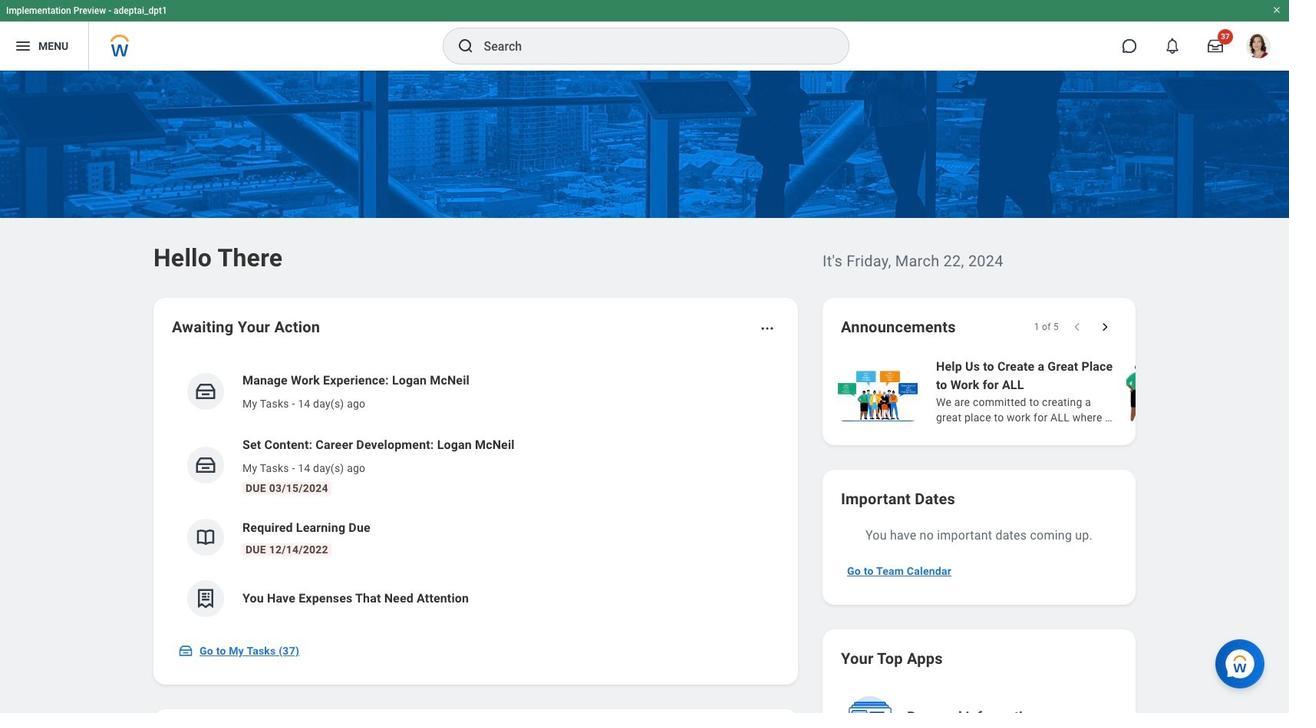 Task type: locate. For each thing, give the bounding box(es) containing it.
status
[[1034, 321, 1059, 333]]

1 horizontal spatial inbox image
[[194, 380, 217, 403]]

dashboard expenses image
[[194, 587, 217, 610]]

notifications large image
[[1165, 38, 1181, 54]]

list
[[835, 356, 1290, 427], [172, 359, 780, 629]]

banner
[[0, 0, 1290, 71]]

chevron right small image
[[1098, 319, 1113, 335]]

main content
[[0, 71, 1290, 713]]

close environment banner image
[[1273, 5, 1282, 15]]

chevron left small image
[[1070, 319, 1085, 335]]

Search Workday  search field
[[484, 29, 817, 63]]

inbox image
[[194, 380, 217, 403], [178, 643, 193, 659]]

book open image
[[194, 526, 217, 549]]

0 horizontal spatial list
[[172, 359, 780, 629]]

1 vertical spatial inbox image
[[178, 643, 193, 659]]

profile logan mcneil image
[[1247, 34, 1271, 61]]

inbox image
[[194, 454, 217, 477]]



Task type: vqa. For each thing, say whether or not it's contained in the screenshot.
inbox image to the top
yes



Task type: describe. For each thing, give the bounding box(es) containing it.
inbox large image
[[1208, 38, 1224, 54]]

0 horizontal spatial inbox image
[[178, 643, 193, 659]]

justify image
[[14, 37, 32, 55]]

1 horizontal spatial list
[[835, 356, 1290, 427]]

0 vertical spatial inbox image
[[194, 380, 217, 403]]

search image
[[456, 37, 475, 55]]



